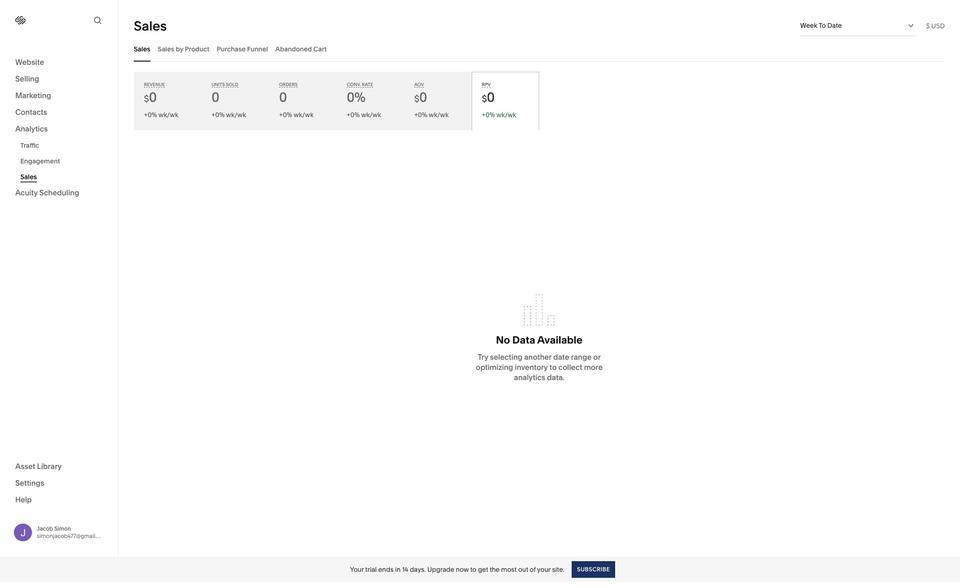 Task type: describe. For each thing, give the bounding box(es) containing it.
subscribe
[[577, 566, 610, 573]]

website
[[15, 57, 44, 67]]

jacob simon simonjacob477@gmail.com
[[37, 525, 108, 539]]

0% down rpv
[[486, 111, 495, 119]]

sales link
[[20, 169, 108, 185]]

traffic
[[20, 141, 39, 150]]

0% wk/wk for conv. rate
[[351, 111, 381, 119]]

traffic link
[[20, 138, 108, 153]]

contacts link
[[15, 107, 103, 118]]

$ 0 for revenue
[[144, 89, 157, 105]]

now
[[456, 565, 469, 574]]

wk/wk for rpv
[[497, 111, 516, 119]]

optimizing
[[476, 363, 513, 372]]

abandoned
[[275, 45, 312, 53]]

try selecting another date range or optimizing inventory to collect more analytics data.
[[476, 352, 603, 382]]

wk/wk inside units sold 0 0% wk/wk
[[226, 111, 246, 119]]

$ for rpv
[[482, 94, 487, 104]]

0% inside units sold 0 0% wk/wk
[[215, 111, 225, 119]]

in
[[395, 565, 401, 574]]

engagement
[[20, 157, 60, 165]]

your trial ends in 14 days. upgrade now to get the most out of your site.
[[350, 565, 565, 574]]

conv. rate 0%
[[347, 82, 373, 105]]

more
[[584, 363, 603, 372]]

abandoned cart
[[275, 45, 327, 53]]

asset
[[15, 462, 35, 471]]

data.
[[547, 373, 565, 382]]

aov
[[415, 82, 424, 87]]

date
[[828, 21, 842, 30]]

0% down conv. rate 0%
[[351, 111, 360, 119]]

to
[[819, 21, 826, 30]]

orders 0 0% wk/wk
[[279, 82, 314, 119]]

engagement link
[[20, 153, 108, 169]]

no
[[496, 334, 510, 346]]

date
[[554, 352, 570, 362]]

wk/wk for aov
[[429, 111, 449, 119]]

get
[[478, 565, 488, 574]]

available
[[537, 334, 583, 346]]

abandoned cart button
[[275, 36, 327, 62]]

acuity scheduling
[[15, 188, 79, 197]]

0% wk/wk for rpv
[[486, 111, 516, 119]]

settings link
[[15, 478, 103, 489]]

wk/wk for conv. rate
[[361, 111, 381, 119]]

most
[[501, 565, 517, 574]]

data
[[513, 334, 536, 346]]

analytics
[[514, 373, 546, 382]]

analytics link
[[15, 124, 103, 135]]

simonjacob477@gmail.com
[[37, 532, 108, 539]]

upgrade
[[428, 565, 455, 574]]

0% inside orders 0 0% wk/wk
[[283, 111, 292, 119]]

0% down aov
[[418, 111, 428, 119]]

cart
[[314, 45, 327, 53]]

sold
[[226, 82, 238, 87]]

0% inside conv. rate 0%
[[347, 89, 366, 105]]

scheduling
[[39, 188, 79, 197]]

range
[[571, 352, 592, 362]]

week to date
[[801, 21, 842, 30]]

days.
[[410, 565, 426, 574]]

help
[[15, 495, 32, 504]]

no data available
[[496, 334, 583, 346]]

sales by product
[[158, 45, 209, 53]]

$ 0 for aov
[[415, 89, 427, 105]]

0 for aov
[[420, 89, 427, 105]]



Task type: locate. For each thing, give the bounding box(es) containing it.
help link
[[15, 494, 32, 505]]

0 down orders
[[279, 89, 287, 105]]

marketing link
[[15, 90, 103, 101]]

6 wk/wk from the left
[[497, 111, 516, 119]]

0% down 'units'
[[215, 111, 225, 119]]

0% wk/wk down rpv
[[486, 111, 516, 119]]

3 0 from the left
[[279, 89, 287, 105]]

units sold 0 0% wk/wk
[[212, 82, 246, 119]]

0 inside orders 0 0% wk/wk
[[279, 89, 287, 105]]

out
[[518, 565, 528, 574]]

0% wk/wk for aov
[[418, 111, 449, 119]]

3 $ 0 from the left
[[482, 89, 495, 105]]

0 horizontal spatial to
[[471, 565, 477, 574]]

your
[[537, 565, 551, 574]]

website link
[[15, 57, 103, 68]]

$ down aov
[[415, 94, 420, 104]]

acuity scheduling link
[[15, 188, 103, 199]]

0 for revenue
[[149, 89, 157, 105]]

usd
[[932, 22, 945, 30]]

0% down conv.
[[347, 89, 366, 105]]

0 down rpv
[[487, 89, 495, 105]]

0% wk/wk down aov
[[418, 111, 449, 119]]

selecting
[[490, 352, 523, 362]]

product
[[185, 45, 209, 53]]

$ usd
[[927, 22, 945, 30]]

your
[[350, 565, 364, 574]]

trial
[[365, 565, 377, 574]]

0% down orders
[[283, 111, 292, 119]]

to for now
[[471, 565, 477, 574]]

$ down revenue on the left of page
[[144, 94, 149, 104]]

to inside try selecting another date range or optimizing inventory to collect more analytics data.
[[550, 363, 557, 372]]

$
[[927, 22, 930, 30], [144, 94, 149, 104], [415, 94, 420, 104], [482, 94, 487, 104]]

to up the "data."
[[550, 363, 557, 372]]

another
[[525, 352, 552, 362]]

ends
[[378, 565, 394, 574]]

sales inside button
[[158, 45, 174, 53]]

to for inventory
[[550, 363, 557, 372]]

4 0% wk/wk from the left
[[486, 111, 516, 119]]

1 $ 0 from the left
[[144, 89, 157, 105]]

0 inside units sold 0 0% wk/wk
[[212, 89, 220, 105]]

2 wk/wk from the left
[[226, 111, 246, 119]]

to
[[550, 363, 557, 372], [471, 565, 477, 574]]

0 horizontal spatial $ 0
[[144, 89, 157, 105]]

conv.
[[347, 82, 361, 87]]

the
[[490, 565, 500, 574]]

wk/wk inside orders 0 0% wk/wk
[[294, 111, 314, 119]]

0 down 'units'
[[212, 89, 220, 105]]

$ 0 down revenue on the left of page
[[144, 89, 157, 105]]

sales by product button
[[158, 36, 209, 62]]

1 horizontal spatial $ 0
[[415, 89, 427, 105]]

settings
[[15, 478, 44, 487]]

$ left usd
[[927, 22, 930, 30]]

revenue
[[144, 82, 165, 87]]

1 0% wk/wk from the left
[[148, 111, 178, 119]]

5 wk/wk from the left
[[429, 111, 449, 119]]

rate
[[362, 82, 373, 87]]

$ 0 for rpv
[[482, 89, 495, 105]]

$ 0 down rpv
[[482, 89, 495, 105]]

3 0% wk/wk from the left
[[418, 111, 449, 119]]

4 0 from the left
[[420, 89, 427, 105]]

to left the get
[[471, 565, 477, 574]]

$ for aov
[[415, 94, 420, 104]]

subscribe button
[[572, 561, 615, 578]]

by
[[176, 45, 183, 53]]

or
[[594, 352, 601, 362]]

2 $ 0 from the left
[[415, 89, 427, 105]]

$ 0
[[144, 89, 157, 105], [415, 89, 427, 105], [482, 89, 495, 105]]

library
[[37, 462, 62, 471]]

simon
[[54, 525, 71, 532]]

$ 0 down aov
[[415, 89, 427, 105]]

0 down aov
[[420, 89, 427, 105]]

0% down revenue on the left of page
[[148, 111, 157, 119]]

2 0% wk/wk from the left
[[351, 111, 381, 119]]

selling link
[[15, 74, 103, 85]]

14
[[402, 565, 408, 574]]

5 0 from the left
[[487, 89, 495, 105]]

purchase
[[217, 45, 246, 53]]

units
[[212, 82, 225, 87]]

selling
[[15, 74, 39, 83]]

purchase funnel button
[[217, 36, 268, 62]]

week
[[801, 21, 818, 30]]

acuity
[[15, 188, 38, 197]]

0%
[[347, 89, 366, 105], [148, 111, 157, 119], [215, 111, 225, 119], [283, 111, 292, 119], [351, 111, 360, 119], [418, 111, 428, 119], [486, 111, 495, 119]]

rpv
[[482, 82, 491, 87]]

of
[[530, 565, 536, 574]]

purchase funnel
[[217, 45, 268, 53]]

0% wk/wk for revenue
[[148, 111, 178, 119]]

0% wk/wk down conv. rate 0%
[[351, 111, 381, 119]]

0 vertical spatial to
[[550, 363, 557, 372]]

funnel
[[247, 45, 268, 53]]

inventory
[[515, 363, 548, 372]]

0% wk/wk down revenue on the left of page
[[148, 111, 178, 119]]

jacob
[[37, 525, 53, 532]]

tab list containing sales
[[134, 36, 945, 62]]

0 for rpv
[[487, 89, 495, 105]]

wk/wk for revenue
[[159, 111, 178, 119]]

orders
[[279, 82, 298, 87]]

0 down revenue on the left of page
[[149, 89, 157, 105]]

contacts
[[15, 107, 47, 117]]

$ for revenue
[[144, 94, 149, 104]]

site.
[[552, 565, 565, 574]]

3 wk/wk from the left
[[294, 111, 314, 119]]

collect
[[559, 363, 583, 372]]

2 0 from the left
[[212, 89, 220, 105]]

4 wk/wk from the left
[[361, 111, 381, 119]]

1 vertical spatial to
[[471, 565, 477, 574]]

sales
[[134, 18, 167, 34], [134, 45, 150, 53], [158, 45, 174, 53], [20, 173, 37, 181]]

week to date button
[[801, 15, 916, 36]]

asset library
[[15, 462, 62, 471]]

try
[[478, 352, 488, 362]]

tab list
[[134, 36, 945, 62]]

marketing
[[15, 91, 51, 100]]

0
[[149, 89, 157, 105], [212, 89, 220, 105], [279, 89, 287, 105], [420, 89, 427, 105], [487, 89, 495, 105]]

analytics
[[15, 124, 48, 133]]

sales button
[[134, 36, 150, 62]]

asset library link
[[15, 461, 103, 472]]

1 0 from the left
[[149, 89, 157, 105]]

2 horizontal spatial $ 0
[[482, 89, 495, 105]]

$ down rpv
[[482, 94, 487, 104]]

1 horizontal spatial to
[[550, 363, 557, 372]]

1 wk/wk from the left
[[159, 111, 178, 119]]

wk/wk
[[159, 111, 178, 119], [226, 111, 246, 119], [294, 111, 314, 119], [361, 111, 381, 119], [429, 111, 449, 119], [497, 111, 516, 119]]



Task type: vqa. For each thing, say whether or not it's contained in the screenshot.
$ related to AOV
yes



